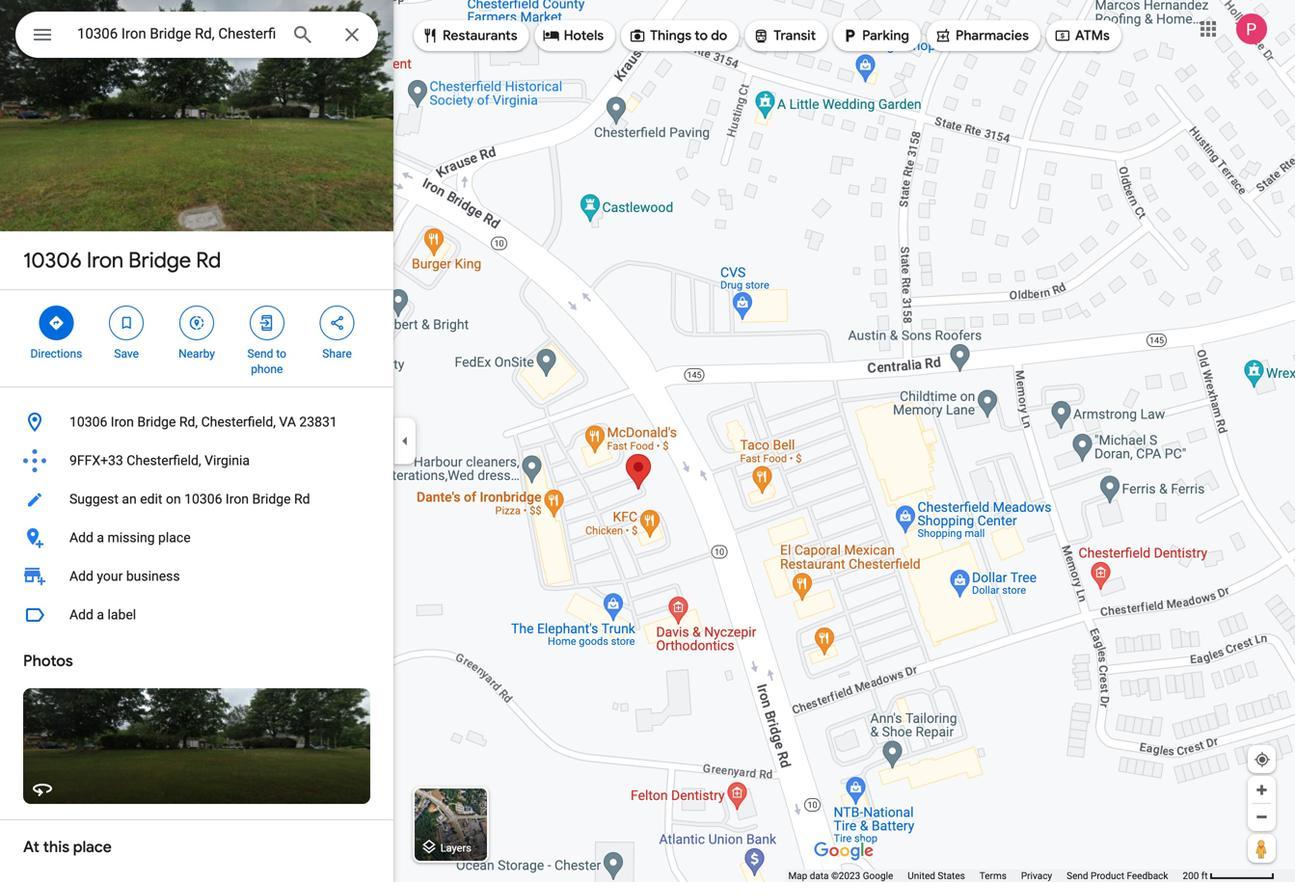 Task type: vqa. For each thing, say whether or not it's contained in the screenshot.


Task type: describe. For each thing, give the bounding box(es) containing it.
add a label button
[[0, 596, 394, 635]]

hotels
[[564, 27, 604, 44]]

pharmacies
[[956, 27, 1030, 44]]

suggest
[[69, 492, 119, 508]]


[[188, 313, 206, 334]]


[[629, 25, 647, 46]]

atms
[[1076, 27, 1111, 44]]

 button
[[15, 12, 69, 62]]

label
[[108, 607, 136, 623]]

a for label
[[97, 607, 104, 623]]

phone
[[251, 363, 283, 376]]

privacy
[[1022, 871, 1053, 882]]

23831
[[300, 414, 337, 430]]

do
[[711, 27, 728, 44]]

 hotels
[[543, 25, 604, 46]]

200 ft button
[[1183, 871, 1276, 882]]

add a missing place button
[[0, 519, 394, 558]]

 parking
[[842, 25, 910, 46]]

states
[[938, 871, 966, 882]]

10306 iron bridge rd
[[23, 247, 221, 274]]

united states
[[908, 871, 966, 882]]

on
[[166, 492, 181, 508]]

edit
[[140, 492, 163, 508]]

google account: payton hansen  
(payton.hansen@adept.ai) image
[[1237, 14, 1268, 45]]

send product feedback
[[1067, 871, 1169, 882]]

show street view coverage image
[[1249, 835, 1277, 864]]

10306 for 10306 iron bridge rd, chesterfield, va 23831
[[69, 414, 107, 430]]

0 horizontal spatial place
[[73, 838, 112, 858]]

missing
[[108, 530, 155, 546]]

footer inside google maps element
[[789, 870, 1183, 883]]

terms
[[980, 871, 1007, 882]]

product
[[1091, 871, 1125, 882]]

parking
[[863, 27, 910, 44]]


[[1055, 25, 1072, 46]]

share
[[323, 347, 352, 361]]

10306 inside suggest an edit on 10306 iron bridge rd button
[[184, 492, 222, 508]]

layers
[[441, 843, 472, 855]]

an
[[122, 492, 137, 508]]

at
[[23, 838, 39, 858]]

bridge inside suggest an edit on 10306 iron bridge rd button
[[252, 492, 291, 508]]

collapse side panel image
[[395, 431, 416, 452]]

privacy button
[[1022, 870, 1053, 883]]

zoom out image
[[1255, 811, 1270, 825]]

this
[[43, 838, 70, 858]]

feedback
[[1127, 871, 1169, 882]]

ft
[[1202, 871, 1209, 882]]

directions
[[30, 347, 82, 361]]

va
[[279, 414, 296, 430]]


[[842, 25, 859, 46]]

restaurants
[[443, 27, 518, 44]]

zoom in image
[[1255, 784, 1270, 798]]

add for add a missing place
[[69, 530, 94, 546]]

actions for 10306 iron bridge rd region
[[0, 290, 394, 387]]

10306 iron bridge rd, chesterfield, va 23831 button
[[0, 403, 394, 442]]

 search field
[[15, 12, 378, 62]]


[[753, 25, 770, 46]]

transit
[[774, 27, 816, 44]]

to inside  things to do
[[695, 27, 708, 44]]

terms button
[[980, 870, 1007, 883]]

photos
[[23, 652, 73, 672]]

at this place
[[23, 838, 112, 858]]

 things to do
[[629, 25, 728, 46]]

send for send to phone
[[248, 347, 273, 361]]

chesterfield, inside button
[[127, 453, 201, 469]]



Task type: locate. For each thing, give the bounding box(es) containing it.
10306 for 10306 iron bridge rd
[[23, 247, 82, 274]]

none field inside '10306 iron bridge rd, chesterfield, va 23831' field
[[77, 22, 276, 45]]

9ffx+33 chesterfield, virginia button
[[0, 442, 394, 481]]


[[422, 25, 439, 46]]

chesterfield, up "virginia"
[[201, 414, 276, 430]]

1 vertical spatial rd
[[294, 492, 310, 508]]

2 vertical spatial bridge
[[252, 492, 291, 508]]

a left missing
[[97, 530, 104, 546]]

your
[[97, 569, 123, 585]]

a left label
[[97, 607, 104, 623]]

1 vertical spatial to
[[276, 347, 287, 361]]

1 horizontal spatial place
[[158, 530, 191, 546]]

add your business
[[69, 569, 180, 585]]

9ffx+33 chesterfield, virginia
[[69, 453, 250, 469]]

1 vertical spatial place
[[73, 838, 112, 858]]

to
[[695, 27, 708, 44], [276, 347, 287, 361]]

map
[[789, 871, 808, 882]]

0 vertical spatial bridge
[[129, 247, 191, 274]]

a inside button
[[97, 607, 104, 623]]

2 a from the top
[[97, 607, 104, 623]]

0 vertical spatial 10306
[[23, 247, 82, 274]]

1 vertical spatial iron
[[111, 414, 134, 430]]

save
[[114, 347, 139, 361]]

 restaurants
[[422, 25, 518, 46]]

bridge left rd,
[[137, 414, 176, 430]]

a for missing
[[97, 530, 104, 546]]

0 horizontal spatial rd
[[196, 247, 221, 274]]

0 vertical spatial send
[[248, 347, 273, 361]]

0 vertical spatial place
[[158, 530, 191, 546]]

add inside "add your business" link
[[69, 569, 94, 585]]

2 add from the top
[[69, 569, 94, 585]]

1 vertical spatial send
[[1067, 871, 1089, 882]]

bridge down va on the left top of page
[[252, 492, 291, 508]]

nearby
[[179, 347, 215, 361]]

1 horizontal spatial send
[[1067, 871, 1089, 882]]

2 vertical spatial 10306
[[184, 492, 222, 508]]

1 horizontal spatial to
[[695, 27, 708, 44]]

data
[[810, 871, 829, 882]]

things
[[651, 27, 692, 44]]

send to phone
[[248, 347, 287, 376]]

suggest an edit on 10306 iron bridge rd
[[69, 492, 310, 508]]

send
[[248, 347, 273, 361], [1067, 871, 1089, 882]]

rd
[[196, 247, 221, 274], [294, 492, 310, 508]]

2 vertical spatial add
[[69, 607, 94, 623]]

united
[[908, 871, 936, 882]]


[[118, 313, 135, 334]]

add for add your business
[[69, 569, 94, 585]]

©2023
[[832, 871, 861, 882]]

add left "your"
[[69, 569, 94, 585]]

chesterfield, up 'on'
[[127, 453, 201, 469]]

10306 iron bridge rd main content
[[0, 0, 394, 883]]

iron up 9ffx+33 in the left bottom of the page
[[111, 414, 134, 430]]

1 vertical spatial a
[[97, 607, 104, 623]]

add down the suggest
[[69, 530, 94, 546]]

bridge for rd
[[129, 247, 191, 274]]

1 add from the top
[[69, 530, 94, 546]]

1 horizontal spatial rd
[[294, 492, 310, 508]]

0 vertical spatial rd
[[196, 247, 221, 274]]

place inside button
[[158, 530, 191, 546]]

 atms
[[1055, 25, 1111, 46]]

send up phone in the top left of the page
[[248, 347, 273, 361]]

bridge up 
[[129, 247, 191, 274]]

0 vertical spatial a
[[97, 530, 104, 546]]

add a missing place
[[69, 530, 191, 546]]

bridge
[[129, 247, 191, 274], [137, 414, 176, 430], [252, 492, 291, 508]]

add for add a label
[[69, 607, 94, 623]]

1 vertical spatial 10306
[[69, 414, 107, 430]]

google
[[863, 871, 894, 882]]

add your business link
[[0, 558, 394, 596]]

200
[[1183, 871, 1200, 882]]

to up phone in the top left of the page
[[276, 347, 287, 361]]

0 horizontal spatial send
[[248, 347, 273, 361]]

10306 iron bridge rd, chesterfield, va 23831
[[69, 414, 337, 430]]


[[258, 313, 276, 334]]

0 vertical spatial add
[[69, 530, 94, 546]]


[[329, 313, 346, 334]]

place right this
[[73, 838, 112, 858]]

business
[[126, 569, 180, 585]]

10306 right 'on'
[[184, 492, 222, 508]]

rd up 
[[196, 247, 221, 274]]

10306 up ''
[[23, 247, 82, 274]]

0 horizontal spatial to
[[276, 347, 287, 361]]

9ffx+33
[[69, 453, 123, 469]]

a
[[97, 530, 104, 546], [97, 607, 104, 623]]

3 add from the top
[[69, 607, 94, 623]]

1 vertical spatial add
[[69, 569, 94, 585]]

chesterfield,
[[201, 414, 276, 430], [127, 453, 201, 469]]

iron up 
[[87, 247, 124, 274]]

map data ©2023 google
[[789, 871, 894, 882]]

to left do
[[695, 27, 708, 44]]

send left product
[[1067, 871, 1089, 882]]

add inside add a label button
[[69, 607, 94, 623]]

0 vertical spatial to
[[695, 27, 708, 44]]

iron inside button
[[111, 414, 134, 430]]

send for send product feedback
[[1067, 871, 1089, 882]]

add a label
[[69, 607, 136, 623]]

place
[[158, 530, 191, 546], [73, 838, 112, 858]]

rd down va on the left top of page
[[294, 492, 310, 508]]

footer
[[789, 870, 1183, 883]]

10306
[[23, 247, 82, 274], [69, 414, 107, 430], [184, 492, 222, 508]]

0 vertical spatial iron
[[87, 247, 124, 274]]

a inside button
[[97, 530, 104, 546]]

2 vertical spatial iron
[[226, 492, 249, 508]]

footer containing map data ©2023 google
[[789, 870, 1183, 883]]

send inside "button"
[[1067, 871, 1089, 882]]

iron for 10306 iron bridge rd, chesterfield, va 23831
[[111, 414, 134, 430]]


[[543, 25, 560, 46]]

add left label
[[69, 607, 94, 623]]

1 vertical spatial chesterfield,
[[127, 453, 201, 469]]

iron for 10306 iron bridge rd
[[87, 247, 124, 274]]

rd inside button
[[294, 492, 310, 508]]

None field
[[77, 22, 276, 45]]


[[31, 21, 54, 49]]

iron
[[87, 247, 124, 274], [111, 414, 134, 430], [226, 492, 249, 508]]

send product feedback button
[[1067, 870, 1169, 883]]

send inside send to phone
[[248, 347, 273, 361]]

200 ft
[[1183, 871, 1209, 882]]

google maps element
[[0, 0, 1296, 883]]

 transit
[[753, 25, 816, 46]]

iron down "virginia"
[[226, 492, 249, 508]]

0 vertical spatial chesterfield,
[[201, 414, 276, 430]]

place down 'on'
[[158, 530, 191, 546]]

10306 up 9ffx+33 in the left bottom of the page
[[69, 414, 107, 430]]

add inside add a missing place button
[[69, 530, 94, 546]]

iron inside button
[[226, 492, 249, 508]]

rd,
[[179, 414, 198, 430]]

to inside send to phone
[[276, 347, 287, 361]]


[[48, 313, 65, 334]]

chesterfield, inside button
[[201, 414, 276, 430]]

1 a from the top
[[97, 530, 104, 546]]

1 vertical spatial bridge
[[137, 414, 176, 430]]

add
[[69, 530, 94, 546], [69, 569, 94, 585], [69, 607, 94, 623]]


[[935, 25, 952, 46]]

virginia
[[205, 453, 250, 469]]

united states button
[[908, 870, 966, 883]]

10306 Iron Bridge Rd, Chesterfield, VA 23831 field
[[15, 12, 378, 58]]

bridge inside "10306 iron bridge rd, chesterfield, va 23831" button
[[137, 414, 176, 430]]

bridge for rd,
[[137, 414, 176, 430]]

suggest an edit on 10306 iron bridge rd button
[[0, 481, 394, 519]]

 pharmacies
[[935, 25, 1030, 46]]

show your location image
[[1254, 752, 1272, 769]]

10306 inside "10306 iron bridge rd, chesterfield, va 23831" button
[[69, 414, 107, 430]]



